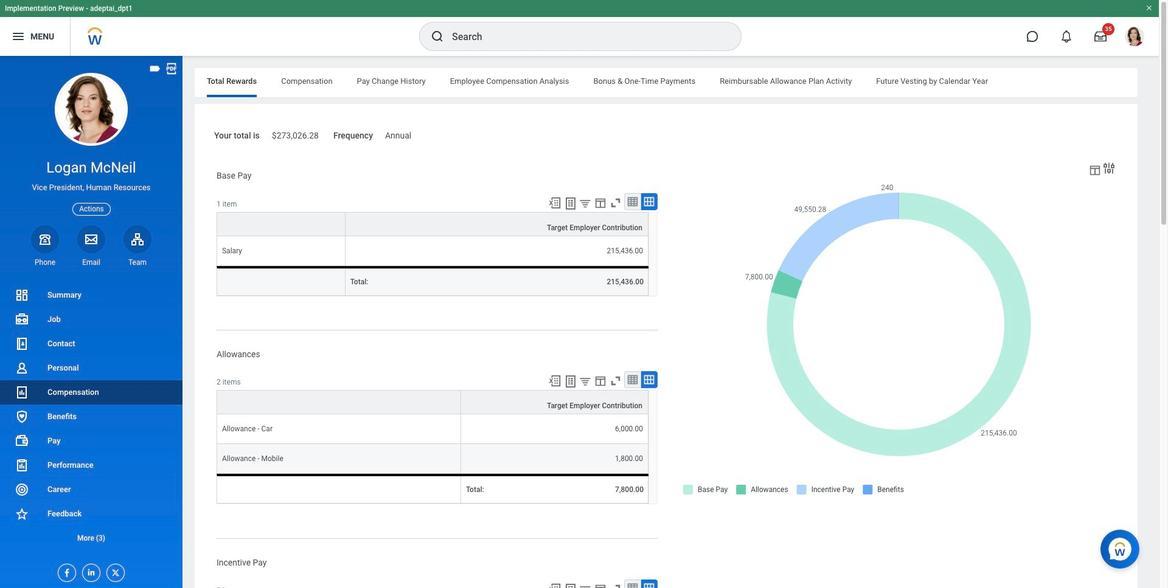 Task type: describe. For each thing, give the bounding box(es) containing it.
5 row from the top
[[217, 415, 649, 445]]

phone logan mcneil element
[[31, 258, 59, 268]]

career image
[[15, 483, 29, 498]]

fullscreen image for click to view/edit grid preferences icon
[[609, 584, 622, 589]]

cell for 5th row from the bottom of the page
[[217, 266, 345, 296]]

tag image
[[148, 62, 162, 75]]

Search Workday  search field
[[452, 23, 716, 50]]

1 select to filter grid data image from the top
[[579, 197, 592, 210]]

1 row from the top
[[217, 212, 649, 236]]

6 row from the top
[[217, 445, 649, 475]]

4 row from the top
[[217, 391, 649, 415]]

select to filter grid data image
[[579, 584, 592, 589]]

close environment banner image
[[1146, 4, 1153, 12]]

click to view/edit grid preferences image
[[594, 584, 607, 589]]

summary image
[[15, 288, 29, 303]]

view worker - table image
[[1089, 164, 1102, 177]]

export to worksheets image for select to filter grid data icon
[[563, 584, 578, 589]]

7 row from the top
[[217, 475, 649, 505]]

team logan mcneil element
[[124, 258, 152, 268]]

performance image
[[15, 459, 29, 473]]

job image
[[15, 313, 29, 327]]

inbox large image
[[1095, 30, 1107, 43]]

export to worksheets image for 1st select to filter grid data image from the bottom
[[563, 375, 578, 390]]

click to view/edit grid preferences image for 1st select to filter grid data image from the bottom
[[594, 375, 607, 388]]

export to excel image for 3rd toolbar from the bottom of the page
[[548, 196, 562, 210]]

2 row from the top
[[217, 236, 649, 266]]

personal image
[[15, 361, 29, 376]]

1 toolbar from the top
[[543, 193, 658, 212]]

cell for 7th row from the top of the page
[[217, 475, 461, 505]]

benefits image
[[15, 410, 29, 425]]

fullscreen image for 1st select to filter grid data image from the bottom click to view/edit grid preferences image
[[609, 375, 622, 388]]

x image
[[107, 565, 120, 579]]

notifications large image
[[1061, 30, 1073, 43]]

table image
[[627, 583, 639, 589]]

3 toolbar from the top
[[543, 581, 658, 589]]

table image for fullscreen image corresponding to 1st select to filter grid data image from the bottom click to view/edit grid preferences image
[[627, 374, 639, 387]]

compensation image
[[15, 386, 29, 400]]



Task type: locate. For each thing, give the bounding box(es) containing it.
expand table image
[[643, 583, 655, 589]]

0 vertical spatial table image
[[627, 196, 639, 208]]

1 vertical spatial table image
[[627, 374, 639, 387]]

table image
[[627, 196, 639, 208], [627, 374, 639, 387]]

0 vertical spatial export to excel image
[[548, 196, 562, 210]]

2 export to excel image from the top
[[548, 375, 562, 388]]

configure and view chart data image
[[1102, 161, 1117, 176]]

fullscreen image
[[609, 196, 622, 210], [609, 375, 622, 388], [609, 584, 622, 589]]

facebook image
[[58, 565, 72, 579]]

0 vertical spatial fullscreen image
[[609, 196, 622, 210]]

0 vertical spatial toolbar
[[543, 193, 658, 212]]

expand table image
[[643, 196, 655, 208], [643, 374, 655, 387]]

expand table image for first row from the top
[[643, 196, 655, 208]]

pay image
[[15, 434, 29, 449]]

feedback image
[[15, 507, 29, 522]]

0 vertical spatial select to filter grid data image
[[579, 197, 592, 210]]

mail image
[[84, 232, 99, 247]]

search image
[[430, 29, 445, 44]]

table image for fullscreen image corresponding to first select to filter grid data image from the top's click to view/edit grid preferences image
[[627, 196, 639, 208]]

1 vertical spatial export to worksheets image
[[563, 375, 578, 390]]

contact image
[[15, 337, 29, 352]]

2 vertical spatial fullscreen image
[[609, 584, 622, 589]]

0 vertical spatial click to view/edit grid preferences image
[[594, 196, 607, 210]]

1 export to worksheets image from the top
[[563, 196, 578, 211]]

click to view/edit grid preferences image for first select to filter grid data image from the top
[[594, 196, 607, 210]]

justify image
[[11, 29, 26, 44]]

view team image
[[130, 232, 145, 247]]

3 row from the top
[[217, 266, 649, 296]]

2 fullscreen image from the top
[[609, 375, 622, 388]]

1 table image from the top
[[627, 196, 639, 208]]

0 vertical spatial cell
[[217, 266, 345, 296]]

export to worksheets image for first select to filter grid data image from the top
[[563, 196, 578, 211]]

2 export to worksheets image from the top
[[563, 375, 578, 390]]

2 click to view/edit grid preferences image from the top
[[594, 375, 607, 388]]

0 vertical spatial export to worksheets image
[[563, 196, 578, 211]]

1 vertical spatial toolbar
[[543, 372, 658, 391]]

1 vertical spatial cell
[[217, 475, 461, 505]]

1 export to excel image from the top
[[548, 196, 562, 210]]

expand table image for fourth row
[[643, 374, 655, 387]]

cell
[[217, 266, 345, 296], [217, 475, 461, 505]]

click to view/edit grid preferences image
[[594, 196, 607, 210], [594, 375, 607, 388]]

1 fullscreen image from the top
[[609, 196, 622, 210]]

1 vertical spatial export to excel image
[[548, 375, 562, 388]]

fullscreen image for first select to filter grid data image from the top's click to view/edit grid preferences image
[[609, 196, 622, 210]]

profile logan mcneil image
[[1125, 27, 1145, 49]]

2 expand table image from the top
[[643, 374, 655, 387]]

select to filter grid data image
[[579, 197, 592, 210], [579, 376, 592, 388]]

1 cell from the top
[[217, 266, 345, 296]]

tab list
[[195, 68, 1138, 97]]

toolbar
[[543, 193, 658, 212], [543, 372, 658, 391], [543, 581, 658, 589]]

0 vertical spatial expand table image
[[643, 196, 655, 208]]

export to excel image
[[548, 196, 562, 210], [548, 375, 562, 388]]

1 vertical spatial fullscreen image
[[609, 375, 622, 388]]

2 table image from the top
[[627, 374, 639, 387]]

2 cell from the top
[[217, 475, 461, 505]]

list
[[0, 284, 183, 551]]

1 vertical spatial click to view/edit grid preferences image
[[594, 375, 607, 388]]

2 vertical spatial toolbar
[[543, 581, 658, 589]]

linkedin image
[[83, 565, 96, 578]]

2 select to filter grid data image from the top
[[579, 376, 592, 388]]

2 toolbar from the top
[[543, 372, 658, 391]]

export to excel image
[[548, 584, 562, 589]]

1 vertical spatial select to filter grid data image
[[579, 376, 592, 388]]

export to excel image for 2nd toolbar from the bottom
[[548, 375, 562, 388]]

1 expand table image from the top
[[643, 196, 655, 208]]

1 click to view/edit grid preferences image from the top
[[594, 196, 607, 210]]

export to worksheets image
[[563, 196, 578, 211], [563, 375, 578, 390], [563, 584, 578, 589]]

2 vertical spatial export to worksheets image
[[563, 584, 578, 589]]

1 vertical spatial expand table image
[[643, 374, 655, 387]]

3 export to worksheets image from the top
[[563, 584, 578, 589]]

3 fullscreen image from the top
[[609, 584, 622, 589]]

email logan mcneil element
[[77, 258, 105, 268]]

navigation pane region
[[0, 56, 183, 589]]

phone image
[[37, 232, 54, 247]]

view printable version (pdf) image
[[165, 62, 178, 75]]

banner
[[0, 0, 1159, 56]]

row
[[217, 212, 649, 236], [217, 236, 649, 266], [217, 266, 649, 296], [217, 391, 649, 415], [217, 415, 649, 445], [217, 445, 649, 475], [217, 475, 649, 505]]



Task type: vqa. For each thing, say whether or not it's contained in the screenshot.
facebook image
yes



